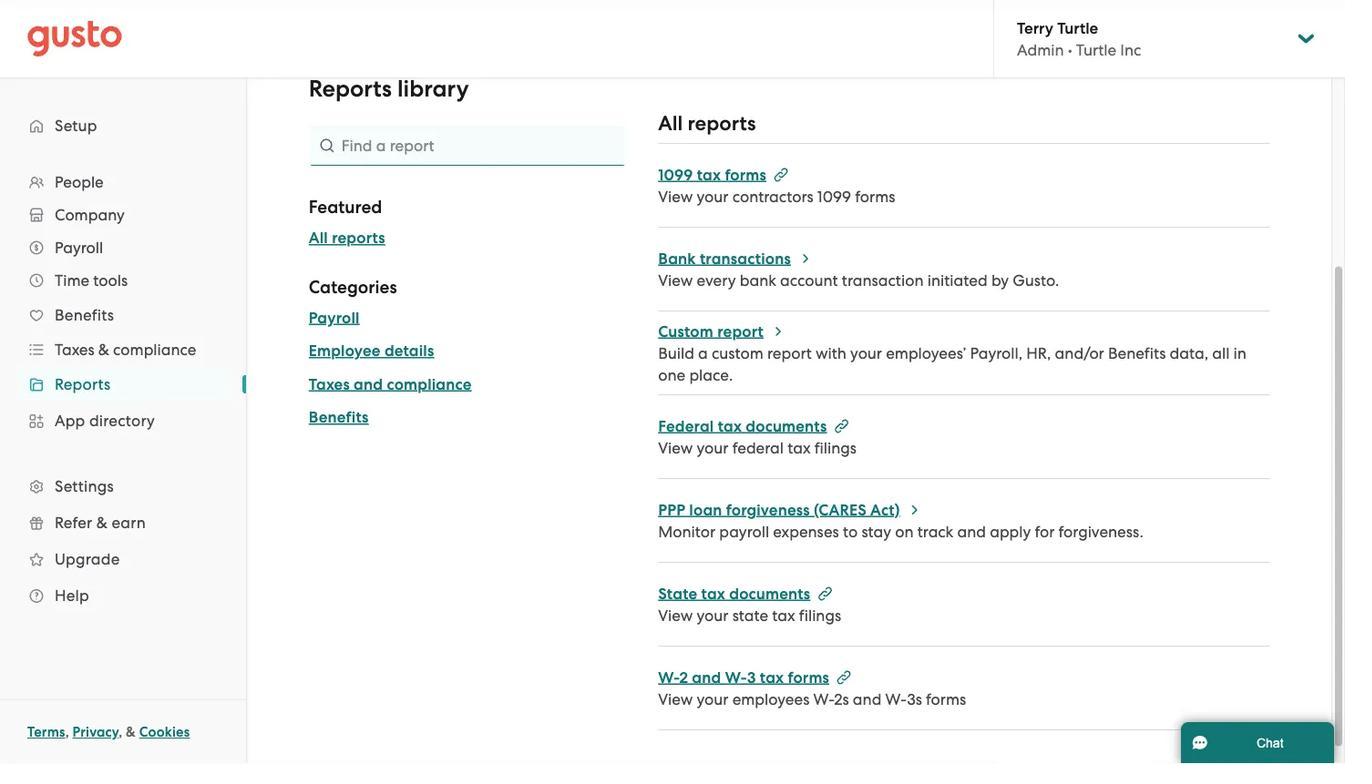 Task type: vqa. For each thing, say whether or not it's contained in the screenshot.
topmost All reports
yes



Task type: locate. For each thing, give the bounding box(es) containing it.
expenses
[[773, 523, 839, 541]]

payroll up employee
[[309, 308, 360, 327]]

,
[[65, 725, 69, 741], [119, 725, 122, 741]]

1 horizontal spatial taxes
[[309, 375, 350, 394]]

documents for state tax documents
[[729, 584, 810, 603]]

1 horizontal spatial benefits
[[309, 408, 369, 427]]

&
[[98, 341, 109, 359], [96, 514, 108, 532], [126, 725, 136, 741]]

1 vertical spatial all reports
[[309, 229, 385, 247]]

compliance inside button
[[387, 375, 472, 394]]

0 vertical spatial all
[[658, 111, 683, 135]]

your for 1099 tax forms
[[697, 188, 729, 206]]

track
[[917, 523, 954, 541]]

all
[[1212, 344, 1230, 362]]

taxes inside button
[[309, 375, 350, 394]]

taxes up benefits button on the left of the page
[[309, 375, 350, 394]]

benefits inside list
[[55, 306, 114, 324]]

tax up view your contractors 1099 forms
[[697, 165, 721, 184]]

federal
[[658, 417, 714, 435]]

payroll button
[[18, 231, 228, 264]]

account
[[780, 271, 838, 290]]

view down 1099 tax forms
[[658, 188, 693, 206]]

reports left library
[[309, 75, 392, 103]]

1 vertical spatial &
[[96, 514, 108, 532]]

0 vertical spatial payroll
[[55, 239, 103, 257]]

2
[[679, 668, 688, 687]]

1099 tax forms
[[658, 165, 766, 184]]

1 vertical spatial all
[[309, 229, 328, 247]]

on
[[895, 523, 914, 541]]

filings for state tax documents
[[799, 607, 841, 625]]

all reports down featured at the left top
[[309, 229, 385, 247]]

your down federal
[[697, 439, 729, 457]]

chat
[[1257, 736, 1284, 750]]

state
[[732, 607, 768, 625]]

app
[[55, 412, 85, 430]]

reports
[[688, 111, 756, 135], [332, 229, 385, 247]]

compliance
[[113, 341, 196, 359], [387, 375, 472, 394]]

all down featured at the left top
[[309, 229, 328, 247]]

featured
[[309, 197, 382, 218]]

documents for federal tax documents
[[746, 417, 827, 435]]

w-
[[658, 668, 679, 687], [725, 668, 747, 687], [813, 691, 834, 709], [885, 691, 907, 709]]

app directory link
[[18, 405, 228, 437]]

all up 1099 tax forms
[[658, 111, 683, 135]]

0 vertical spatial compliance
[[113, 341, 196, 359]]

& for compliance
[[98, 341, 109, 359]]

compliance down details
[[387, 375, 472, 394]]

0 horizontal spatial reports
[[55, 375, 111, 394]]

reports up the app
[[55, 375, 111, 394]]

for
[[1035, 523, 1055, 541]]

0 vertical spatial &
[[98, 341, 109, 359]]

w- right employees
[[813, 691, 834, 709]]

ppp loan forgiveness (cares act)
[[658, 501, 900, 519]]

1 vertical spatial documents
[[729, 584, 810, 603]]

, left "privacy" link
[[65, 725, 69, 741]]

0 horizontal spatial ,
[[65, 725, 69, 741]]

forms up transaction
[[855, 188, 895, 206]]

1 vertical spatial benefits
[[1108, 344, 1166, 362]]

time
[[55, 272, 89, 290]]

taxes for taxes & compliance
[[55, 341, 94, 359]]

1099
[[658, 165, 693, 184], [817, 188, 851, 206]]

2 horizontal spatial benefits
[[1108, 344, 1166, 362]]

1 horizontal spatial payroll
[[309, 308, 360, 327]]

inc
[[1120, 41, 1141, 59]]

1 horizontal spatial reports
[[309, 75, 392, 103]]

transactions
[[700, 249, 791, 268]]

5 view from the top
[[658, 691, 693, 709]]

all reports
[[658, 111, 756, 135], [309, 229, 385, 247]]

0 horizontal spatial compliance
[[113, 341, 196, 359]]

all inside 'button'
[[309, 229, 328, 247]]

0 vertical spatial documents
[[746, 417, 827, 435]]

compliance for taxes and compliance
[[387, 375, 472, 394]]

filings up "(cares" at right bottom
[[814, 439, 857, 457]]

0 horizontal spatial taxes
[[55, 341, 94, 359]]

details
[[385, 342, 434, 360]]

view for w-
[[658, 691, 693, 709]]

ppp
[[658, 501, 685, 519]]

every
[[697, 271, 736, 290]]

0 horizontal spatial benefits
[[55, 306, 114, 324]]

bank
[[740, 271, 776, 290]]

1 vertical spatial reports
[[332, 229, 385, 247]]

time tools
[[55, 272, 128, 290]]

tax right 3
[[760, 668, 784, 687]]

view down "bank"
[[658, 271, 693, 290]]

your for w-2 and w-3 tax forms
[[697, 691, 729, 709]]

turtle right '•'
[[1076, 41, 1117, 59]]

1 horizontal spatial all reports
[[658, 111, 756, 135]]

report left 'with'
[[767, 344, 812, 362]]

view down 2
[[658, 691, 693, 709]]

0 horizontal spatial 1099
[[658, 165, 693, 184]]

filings for federal tax documents
[[814, 439, 857, 457]]

& for earn
[[96, 514, 108, 532]]

view
[[658, 188, 693, 206], [658, 271, 693, 290], [658, 439, 693, 457], [658, 607, 693, 625], [658, 691, 693, 709]]

, left cookies on the bottom left
[[119, 725, 122, 741]]

transaction
[[842, 271, 924, 290]]

reports link
[[18, 368, 228, 401]]

1099 tax forms link
[[658, 165, 788, 184]]

taxes inside dropdown button
[[55, 341, 94, 359]]

report up custom
[[717, 322, 764, 341]]

1 vertical spatial report
[[767, 344, 812, 362]]

and right 2s
[[853, 691, 882, 709]]

taxes for taxes and compliance
[[309, 375, 350, 394]]

view for bank
[[658, 271, 693, 290]]

your down 1099 tax forms
[[697, 188, 729, 206]]

w- up employees
[[725, 668, 747, 687]]

terry turtle admin • turtle inc
[[1017, 18, 1141, 59]]

employee details button
[[309, 340, 434, 362]]

w- right 2s
[[885, 691, 907, 709]]

taxes and compliance button
[[309, 374, 472, 396]]

cookies button
[[139, 722, 190, 744]]

3
[[747, 668, 756, 687]]

upgrade
[[55, 550, 120, 569]]

benefits left data,
[[1108, 344, 1166, 362]]

1099 up "bank"
[[658, 165, 693, 184]]

compliance inside dropdown button
[[113, 341, 196, 359]]

tax right federal
[[788, 439, 811, 457]]

benefits down taxes and compliance button on the left of the page
[[309, 408, 369, 427]]

filings right the state
[[799, 607, 841, 625]]

compliance up the reports link
[[113, 341, 196, 359]]

& left earn
[[96, 514, 108, 532]]

chat button
[[1181, 723, 1334, 765]]

and down employee details button at the left of page
[[354, 375, 383, 394]]

3 view from the top
[[658, 439, 693, 457]]

0 vertical spatial filings
[[814, 439, 857, 457]]

your down state tax documents
[[697, 607, 729, 625]]

your for federal tax documents
[[697, 439, 729, 457]]

by
[[991, 271, 1009, 290]]

refer & earn link
[[18, 507, 228, 540]]

tax
[[697, 165, 721, 184], [718, 417, 742, 435], [788, 439, 811, 457], [701, 584, 725, 603], [772, 607, 795, 625], [760, 668, 784, 687]]

build
[[658, 344, 694, 362]]

0 vertical spatial benefits
[[55, 306, 114, 324]]

1 view from the top
[[658, 188, 693, 206]]

state tax documents
[[658, 584, 810, 603]]

1 horizontal spatial ,
[[119, 725, 122, 741]]

1 vertical spatial payroll
[[309, 308, 360, 327]]

taxes up the reports link
[[55, 341, 94, 359]]

documents up federal
[[746, 417, 827, 435]]

payroll up the time
[[55, 239, 103, 257]]

reports up 1099 tax forms link
[[688, 111, 756, 135]]

loan
[[689, 501, 722, 519]]

benefits down time tools in the top left of the page
[[55, 306, 114, 324]]

0 horizontal spatial all
[[309, 229, 328, 247]]

your down w-2 and w-3 tax forms
[[697, 691, 729, 709]]

0 vertical spatial reports
[[688, 111, 756, 135]]

1 vertical spatial compliance
[[387, 375, 472, 394]]

all
[[658, 111, 683, 135], [309, 229, 328, 247]]

filings
[[814, 439, 857, 457], [799, 607, 841, 625]]

& left cookies on the bottom left
[[126, 725, 136, 741]]

terms , privacy , & cookies
[[27, 725, 190, 741]]

1 vertical spatial reports
[[55, 375, 111, 394]]

turtle
[[1057, 18, 1098, 37], [1076, 41, 1117, 59]]

w-2 and w-3 tax forms
[[658, 668, 829, 687]]

taxes & compliance button
[[18, 334, 228, 366]]

1 horizontal spatial report
[[767, 344, 812, 362]]

report inside build a custom report with your employees' payroll, hr, and/or benefits data, all in one place.
[[767, 344, 812, 362]]

& up the reports link
[[98, 341, 109, 359]]

turtle up '•'
[[1057, 18, 1098, 37]]

view down federal
[[658, 439, 693, 457]]

view down state
[[658, 607, 693, 625]]

people button
[[18, 166, 228, 199]]

tax right state
[[701, 584, 725, 603]]

your right 'with'
[[850, 344, 882, 362]]

(cares
[[814, 501, 867, 519]]

1099 right contractors
[[817, 188, 851, 206]]

bank
[[658, 249, 696, 268]]

reports inside gusto navigation element
[[55, 375, 111, 394]]

4 view from the top
[[658, 607, 693, 625]]

terry
[[1017, 18, 1053, 37]]

& inside dropdown button
[[98, 341, 109, 359]]

forgiveness.
[[1059, 523, 1144, 541]]

0 horizontal spatial reports
[[332, 229, 385, 247]]

all reports up 1099 tax forms
[[658, 111, 756, 135]]

view for 1099
[[658, 188, 693, 206]]

and
[[354, 375, 383, 394], [957, 523, 986, 541], [692, 668, 721, 687], [853, 691, 882, 709]]

1 vertical spatial filings
[[799, 607, 841, 625]]

monitor
[[658, 523, 716, 541]]

2 vertical spatial benefits
[[309, 408, 369, 427]]

list
[[0, 166, 246, 614]]

1 vertical spatial taxes
[[309, 375, 350, 394]]

2 , from the left
[[119, 725, 122, 741]]

0 vertical spatial reports
[[309, 75, 392, 103]]

0 vertical spatial taxes
[[55, 341, 94, 359]]

1 horizontal spatial compliance
[[387, 375, 472, 394]]

earn
[[112, 514, 146, 532]]

reports down featured at the left top
[[332, 229, 385, 247]]

your
[[697, 188, 729, 206], [850, 344, 882, 362], [697, 439, 729, 457], [697, 607, 729, 625], [697, 691, 729, 709]]

tax up view your federal tax filings in the bottom of the page
[[718, 417, 742, 435]]

0 horizontal spatial report
[[717, 322, 764, 341]]

1 vertical spatial 1099
[[817, 188, 851, 206]]

2 view from the top
[[658, 271, 693, 290]]

payroll inside dropdown button
[[55, 239, 103, 257]]

0 horizontal spatial payroll
[[55, 239, 103, 257]]

settings link
[[18, 470, 228, 503]]

documents up the state
[[729, 584, 810, 603]]

tools
[[93, 272, 128, 290]]



Task type: describe. For each thing, give the bounding box(es) containing it.
view for federal
[[658, 439, 693, 457]]

forgiveness
[[726, 501, 810, 519]]

refer
[[55, 514, 92, 532]]

setup
[[55, 117, 97, 135]]

employee details
[[309, 342, 434, 360]]

privacy
[[72, 725, 119, 741]]

employees
[[732, 691, 810, 709]]

and right track
[[957, 523, 986, 541]]

people
[[55, 173, 104, 191]]

view your employees w-2s and w-3s forms
[[658, 691, 966, 709]]

taxes & compliance
[[55, 341, 196, 359]]

with
[[816, 344, 847, 362]]

w- left 3
[[658, 668, 679, 687]]

reports inside 'button'
[[332, 229, 385, 247]]

custom
[[658, 322, 714, 341]]

stay
[[862, 523, 891, 541]]

and right 2
[[692, 668, 721, 687]]

act)
[[870, 501, 900, 519]]

your inside build a custom report with your employees' payroll, hr, and/or benefits data, all in one place.
[[850, 344, 882, 362]]

0 horizontal spatial all reports
[[309, 229, 385, 247]]

taxes and compliance
[[309, 375, 472, 394]]

1 vertical spatial turtle
[[1076, 41, 1117, 59]]

employees'
[[886, 344, 966, 362]]

a
[[698, 344, 708, 362]]

0 vertical spatial 1099
[[658, 165, 693, 184]]

initiated
[[927, 271, 988, 290]]

reports for reports library
[[309, 75, 392, 103]]

view your contractors 1099 forms
[[658, 188, 895, 206]]

bank transactions
[[658, 249, 791, 268]]

setup link
[[18, 109, 228, 142]]

0 vertical spatial report
[[717, 322, 764, 341]]

privacy link
[[72, 725, 119, 741]]

categories
[[309, 277, 397, 298]]

employee
[[309, 342, 381, 360]]

time tools button
[[18, 264, 228, 297]]

payroll button
[[309, 307, 360, 329]]

Report Search bar field
[[309, 126, 626, 166]]

benefits button
[[309, 407, 369, 429]]

w-2 and w-3 tax forms link
[[658, 668, 851, 687]]

app directory
[[55, 412, 155, 430]]

1 , from the left
[[65, 725, 69, 741]]

upgrade link
[[18, 543, 228, 576]]

federal tax documents link
[[658, 417, 849, 435]]

1 horizontal spatial all
[[658, 111, 683, 135]]

benefits inside build a custom report with your employees' payroll, hr, and/or benefits data, all in one place.
[[1108, 344, 1166, 362]]

view your state tax filings
[[658, 607, 841, 625]]

payroll,
[[970, 344, 1023, 362]]

list containing people
[[0, 166, 246, 614]]

view every bank account transaction initiated by gusto.
[[658, 271, 1059, 290]]

and inside button
[[354, 375, 383, 394]]

custom report
[[658, 322, 764, 341]]

apply
[[990, 523, 1031, 541]]

place.
[[689, 366, 733, 384]]

0 vertical spatial all reports
[[658, 111, 756, 135]]

custom report link
[[658, 322, 786, 341]]

view your federal tax filings
[[658, 439, 857, 457]]

build a custom report with your employees' payroll, hr, and/or benefits data, all in one place.
[[658, 344, 1247, 384]]

•
[[1068, 41, 1072, 59]]

company button
[[18, 199, 228, 231]]

gusto navigation element
[[0, 78, 246, 643]]

forms up contractors
[[725, 165, 766, 184]]

payroll
[[719, 523, 769, 541]]

federal tax documents
[[658, 417, 827, 435]]

all reports button
[[309, 227, 385, 249]]

forms up view your employees w-2s and w-3s forms
[[788, 668, 829, 687]]

tax right the state
[[772, 607, 795, 625]]

settings
[[55, 478, 114, 496]]

admin
[[1017, 41, 1064, 59]]

compliance for taxes & compliance
[[113, 341, 196, 359]]

federal
[[732, 439, 784, 457]]

ppp loan forgiveness (cares act) link
[[658, 501, 922, 519]]

forms right 3s
[[926, 691, 966, 709]]

reports library
[[309, 75, 469, 103]]

1 horizontal spatial reports
[[688, 111, 756, 135]]

monitor payroll expenses to stay on track and apply for forgiveness.
[[658, 523, 1144, 541]]

view for state
[[658, 607, 693, 625]]

0 vertical spatial turtle
[[1057, 18, 1098, 37]]

1 horizontal spatial 1099
[[817, 188, 851, 206]]

2 vertical spatial &
[[126, 725, 136, 741]]

state
[[658, 584, 697, 603]]

state tax documents link
[[658, 584, 832, 603]]

terms
[[27, 725, 65, 741]]

and/or
[[1055, 344, 1104, 362]]

cookies
[[139, 725, 190, 741]]

2s
[[834, 691, 849, 709]]

refer & earn
[[55, 514, 146, 532]]

custom
[[712, 344, 763, 362]]

3s
[[907, 691, 922, 709]]

gusto.
[[1013, 271, 1059, 290]]

help link
[[18, 580, 228, 612]]

data,
[[1170, 344, 1209, 362]]

your for state tax documents
[[697, 607, 729, 625]]

hr,
[[1026, 344, 1051, 362]]

reports for reports
[[55, 375, 111, 394]]

in
[[1234, 344, 1247, 362]]

to
[[843, 523, 858, 541]]

bank transactions link
[[658, 249, 813, 268]]

benefits link
[[18, 299, 228, 332]]

home image
[[27, 21, 122, 57]]

company
[[55, 206, 125, 224]]



